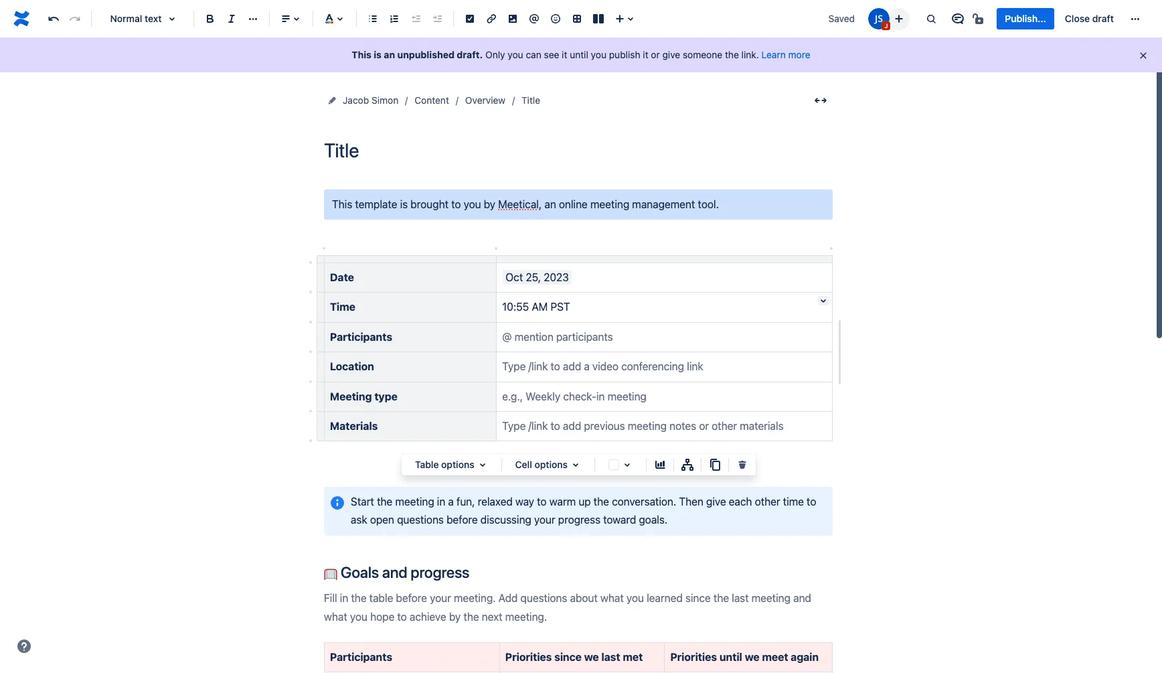 Task type: vqa. For each thing, say whether or not it's contained in the screenshot.
By
yes



Task type: describe. For each thing, give the bounding box(es) containing it.
fun,
[[457, 495, 475, 508]]

manage connected data image
[[680, 457, 696, 473]]

start the meeting in a fun, relaxed way to warm up the conversation. then give each other time to ask open questions before discussing your progress toward goals.
[[351, 495, 819, 526]]

conversation.
[[612, 495, 677, 508]]

content link
[[415, 92, 449, 109]]

draft.
[[457, 49, 483, 60]]

2023
[[544, 271, 569, 283]]

simon
[[372, 94, 399, 106]]

italic ⌘i image
[[224, 11, 240, 27]]

is inside main content area, start typing to enter text. 'text field'
[[400, 198, 408, 210]]

0 vertical spatial is
[[374, 49, 382, 60]]

unpublished
[[398, 49, 455, 60]]

someone
[[683, 49, 723, 60]]

we for until
[[745, 651, 760, 663]]

redo ⌘⇧z image
[[67, 11, 83, 27]]

find and replace image
[[924, 11, 940, 27]]

jacob simon
[[343, 94, 399, 106]]

by
[[484, 198, 496, 210]]

1 horizontal spatial you
[[508, 49, 524, 60]]

learn more link
[[762, 49, 811, 60]]

time
[[783, 495, 804, 508]]

this template is brought to you by meetical, an online meeting management tool.
[[332, 198, 719, 210]]

chart image
[[652, 457, 668, 473]]

management
[[632, 198, 695, 210]]

priorities for priorities until we meet again
[[671, 651, 717, 663]]

start
[[351, 495, 374, 508]]

0 horizontal spatial the
[[377, 495, 393, 508]]

panel info image
[[330, 495, 346, 511]]

10:55 am pst
[[502, 301, 570, 313]]

this for this is an unpublished draft. only you can see it until you publish it or give someone the link. learn more
[[352, 49, 372, 60]]

1 participants from the top
[[330, 331, 392, 343]]

last
[[602, 651, 621, 663]]

table image
[[569, 11, 585, 27]]

can
[[526, 49, 542, 60]]

draft
[[1093, 13, 1115, 24]]

before
[[447, 514, 478, 526]]

oct
[[506, 271, 523, 283]]

ask
[[351, 514, 368, 526]]

open
[[370, 514, 394, 526]]

cell options button
[[507, 457, 589, 473]]

0 vertical spatial until
[[570, 49, 589, 60]]

1 horizontal spatial meeting
[[591, 198, 630, 210]]

jacob simon image
[[869, 8, 890, 29]]

link.
[[742, 49, 759, 60]]

your
[[534, 514, 556, 526]]

toward
[[604, 514, 636, 526]]

publish
[[609, 49, 641, 60]]

overview link
[[465, 92, 506, 109]]

time
[[330, 301, 356, 313]]

priorities until we meet again
[[671, 651, 819, 663]]

emoji image
[[548, 11, 564, 27]]

see
[[544, 49, 560, 60]]

saved
[[829, 13, 855, 24]]

met
[[623, 651, 643, 663]]

this for this template is brought to you by meetical, an online meeting management tool.
[[332, 198, 353, 210]]

dismiss image
[[1139, 50, 1149, 61]]

make page full-width image
[[813, 92, 829, 109]]

jacob
[[343, 94, 369, 106]]

comment icon image
[[951, 11, 967, 27]]

other
[[755, 495, 781, 508]]

options for table options
[[441, 459, 475, 470]]

we for since
[[584, 651, 599, 663]]

relaxed
[[478, 495, 513, 508]]

action item image
[[462, 11, 478, 27]]

no restrictions image
[[972, 11, 988, 27]]

normal text button
[[97, 4, 188, 33]]

this is an unpublished draft. only you can see it until you publish it or give someone the link. learn more
[[352, 49, 811, 60]]

cell
[[515, 459, 532, 470]]

goals.
[[639, 514, 668, 526]]

date
[[330, 271, 354, 283]]

meeting type
[[330, 390, 398, 402]]

each
[[729, 495, 752, 508]]

priorities since we last met
[[505, 651, 643, 663]]

title
[[522, 94, 541, 106]]

layouts image
[[591, 11, 607, 27]]

undo ⌘z image
[[46, 11, 62, 27]]

overview
[[465, 94, 506, 106]]

normal text
[[110, 13, 162, 24]]

title link
[[522, 92, 541, 109]]

0 vertical spatial give
[[663, 49, 681, 60]]

2 participants from the top
[[330, 651, 392, 663]]

25,
[[526, 271, 541, 283]]

meet
[[762, 651, 789, 663]]

up
[[579, 495, 591, 508]]

outdent ⇧tab image
[[408, 11, 424, 27]]



Task type: locate. For each thing, give the bounding box(es) containing it.
2 expand dropdown menu image from the left
[[568, 457, 584, 473]]

this left the template
[[332, 198, 353, 210]]

1 vertical spatial this
[[332, 198, 353, 210]]

priorities
[[505, 651, 552, 663], [671, 651, 717, 663]]

1 expand dropdown menu image from the left
[[475, 457, 491, 473]]

0 vertical spatial meeting
[[591, 198, 630, 210]]

oct 25, 2023
[[506, 271, 569, 283]]

0 horizontal spatial priorities
[[505, 651, 552, 663]]

meeting inside start the meeting in a fun, relaxed way to warm up the conversation. then give each other time to ask open questions before discussing your progress toward goals.
[[395, 495, 434, 508]]

2 it from the left
[[643, 49, 649, 60]]

0 horizontal spatial you
[[464, 198, 481, 210]]

online
[[559, 198, 588, 210]]

2 options from the left
[[535, 459, 568, 470]]

cell background image
[[620, 457, 636, 473]]

priorities left "since"
[[505, 651, 552, 663]]

it
[[562, 49, 568, 60], [643, 49, 649, 60]]

publish... button
[[998, 8, 1055, 29]]

1 horizontal spatial progress
[[558, 514, 601, 526]]

0 horizontal spatial it
[[562, 49, 568, 60]]

expand dropdown menu image for cell options
[[568, 457, 584, 473]]

meetical,
[[498, 198, 542, 210]]

bullet list ⌘⇧8 image
[[365, 11, 381, 27]]

meeting
[[330, 390, 372, 402]]

1 we from the left
[[584, 651, 599, 663]]

options for cell options
[[535, 459, 568, 470]]

until left the meet
[[720, 651, 743, 663]]

:goal: image
[[324, 567, 338, 581], [324, 567, 338, 581]]

expand dropdown menu image up relaxed
[[475, 457, 491, 473]]

meeting
[[591, 198, 630, 210], [395, 495, 434, 508]]

1 priorities from the left
[[505, 651, 552, 663]]

0 horizontal spatial expand dropdown menu image
[[475, 457, 491, 473]]

table options button
[[407, 457, 496, 473]]

goals
[[341, 563, 379, 581]]

1 horizontal spatial it
[[643, 49, 649, 60]]

10:55
[[502, 301, 529, 313]]

1 it from the left
[[562, 49, 568, 60]]

an down numbered list ⌘⇧7 icon
[[384, 49, 395, 60]]

we
[[584, 651, 599, 663], [745, 651, 760, 663]]

only
[[486, 49, 505, 60]]

in
[[437, 495, 446, 508]]

1 horizontal spatial the
[[594, 495, 609, 508]]

way
[[516, 495, 535, 508]]

more formatting image
[[245, 11, 261, 27]]

questions
[[397, 514, 444, 526]]

you
[[508, 49, 524, 60], [591, 49, 607, 60], [464, 198, 481, 210]]

give inside start the meeting in a fun, relaxed way to warm up the conversation. then give each other time to ask open questions before discussing your progress toward goals.
[[707, 495, 726, 508]]

warm
[[550, 495, 576, 508]]

content
[[415, 94, 449, 106]]

this down bullet list ⌘⇧8 image
[[352, 49, 372, 60]]

progress inside start the meeting in a fun, relaxed way to warm up the conversation. then give each other time to ask open questions before discussing your progress toward goals.
[[558, 514, 601, 526]]

2 horizontal spatial the
[[725, 49, 739, 60]]

materials
[[330, 420, 378, 432]]

add image, video, or file image
[[505, 11, 521, 27]]

close draft button
[[1057, 8, 1123, 29]]

until inside main content area, start typing to enter text. 'text field'
[[720, 651, 743, 663]]

is left brought on the left top of page
[[400, 198, 408, 210]]

0 horizontal spatial give
[[663, 49, 681, 60]]

help image
[[16, 638, 32, 654]]

meeting right online on the top of the page
[[591, 198, 630, 210]]

options inside popup button
[[441, 459, 475, 470]]

remove image
[[735, 457, 751, 473]]

you inside main content area, start typing to enter text. 'text field'
[[464, 198, 481, 210]]

normal
[[110, 13, 142, 24]]

this
[[352, 49, 372, 60], [332, 198, 353, 210]]

publish...
[[1006, 13, 1047, 24]]

progress right 'and'
[[411, 563, 470, 581]]

and
[[382, 563, 408, 581]]

close
[[1066, 13, 1090, 24]]

brought
[[411, 198, 449, 210]]

confluence image
[[11, 8, 32, 29]]

to right brought on the left top of page
[[451, 198, 461, 210]]

options
[[441, 459, 475, 470], [535, 459, 568, 470]]

is
[[374, 49, 382, 60], [400, 198, 408, 210]]

since
[[555, 651, 582, 663]]

then
[[679, 495, 704, 508]]

numbered list ⌘⇧7 image
[[386, 11, 403, 27]]

0 horizontal spatial an
[[384, 49, 395, 60]]

priorities for priorities since we last met
[[505, 651, 552, 663]]

1 vertical spatial meeting
[[395, 495, 434, 508]]

goals and progress
[[338, 563, 470, 581]]

give left each
[[707, 495, 726, 508]]

an inside main content area, start typing to enter text. 'text field'
[[545, 198, 556, 210]]

this inside main content area, start typing to enter text. 'text field'
[[332, 198, 353, 210]]

the right up
[[594, 495, 609, 508]]

am
[[532, 301, 548, 313]]

0 horizontal spatial options
[[441, 459, 475, 470]]

link image
[[484, 11, 500, 27]]

1 vertical spatial until
[[720, 651, 743, 663]]

2 horizontal spatial to
[[807, 495, 817, 508]]

is down bullet list ⌘⇧8 image
[[374, 49, 382, 60]]

pst
[[551, 301, 570, 313]]

Main content area, start typing to enter text. text field
[[316, 190, 843, 673]]

you left by
[[464, 198, 481, 210]]

the left link.
[[725, 49, 739, 60]]

copy image
[[707, 457, 723, 473]]

1 horizontal spatial expand dropdown menu image
[[568, 457, 584, 473]]

0 horizontal spatial we
[[584, 651, 599, 663]]

invite to edit image
[[892, 10, 908, 26]]

expand dropdown menu image
[[475, 457, 491, 473], [568, 457, 584, 473]]

the up open
[[377, 495, 393, 508]]

priorities right met
[[671, 651, 717, 663]]

the
[[725, 49, 739, 60], [377, 495, 393, 508], [594, 495, 609, 508]]

an left online on the top of the page
[[545, 198, 556, 210]]

options right the cell
[[535, 459, 568, 470]]

or
[[651, 49, 660, 60]]

bold ⌘b image
[[202, 11, 218, 27]]

0 horizontal spatial is
[[374, 49, 382, 60]]

1 horizontal spatial is
[[400, 198, 408, 210]]

1 vertical spatial progress
[[411, 563, 470, 581]]

0 vertical spatial progress
[[558, 514, 601, 526]]

participants
[[330, 331, 392, 343], [330, 651, 392, 663]]

meeting up questions
[[395, 495, 434, 508]]

expand dropdown menu image up up
[[568, 457, 584, 473]]

to
[[451, 198, 461, 210], [537, 495, 547, 508], [807, 495, 817, 508]]

jacob simon link
[[343, 92, 399, 109]]

more image
[[1128, 11, 1144, 27]]

we left last
[[584, 651, 599, 663]]

we left the meet
[[745, 651, 760, 663]]

give right or
[[663, 49, 681, 60]]

progress down up
[[558, 514, 601, 526]]

to right way
[[537, 495, 547, 508]]

1 vertical spatial give
[[707, 495, 726, 508]]

0 vertical spatial this
[[352, 49, 372, 60]]

again
[[791, 651, 819, 663]]

0 vertical spatial an
[[384, 49, 395, 60]]

move this page image
[[327, 95, 338, 106]]

1 horizontal spatial we
[[745, 651, 760, 663]]

1 horizontal spatial until
[[720, 651, 743, 663]]

1 options from the left
[[441, 459, 475, 470]]

0 vertical spatial participants
[[330, 331, 392, 343]]

expand dropdown menu image for table options
[[475, 457, 491, 473]]

1 vertical spatial an
[[545, 198, 556, 210]]

options right table on the left of page
[[441, 459, 475, 470]]

template
[[355, 198, 398, 210]]

text
[[145, 13, 162, 24]]

1 vertical spatial is
[[400, 198, 408, 210]]

location
[[330, 360, 374, 372]]

2 horizontal spatial you
[[591, 49, 607, 60]]

0 horizontal spatial until
[[570, 49, 589, 60]]

tool.
[[698, 198, 719, 210]]

indent tab image
[[429, 11, 445, 27]]

to right time
[[807, 495, 817, 508]]

an
[[384, 49, 395, 60], [545, 198, 556, 210]]

learn
[[762, 49, 786, 60]]

you left publish
[[591, 49, 607, 60]]

1 horizontal spatial priorities
[[671, 651, 717, 663]]

more
[[789, 49, 811, 60]]

0 horizontal spatial progress
[[411, 563, 470, 581]]

table options
[[415, 459, 475, 470]]

until
[[570, 49, 589, 60], [720, 651, 743, 663]]

it left or
[[643, 49, 649, 60]]

Give this page a title text field
[[324, 139, 833, 161]]

type
[[375, 390, 398, 402]]

discussing
[[481, 514, 532, 526]]

1 horizontal spatial options
[[535, 459, 568, 470]]

1 vertical spatial participants
[[330, 651, 392, 663]]

align left image
[[278, 11, 294, 27]]

0 horizontal spatial meeting
[[395, 495, 434, 508]]

a
[[448, 495, 454, 508]]

1 horizontal spatial give
[[707, 495, 726, 508]]

2 we from the left
[[745, 651, 760, 663]]

cell options
[[515, 459, 568, 470]]

progress
[[558, 514, 601, 526], [411, 563, 470, 581]]

close draft
[[1066, 13, 1115, 24]]

you left can
[[508, 49, 524, 60]]

2 priorities from the left
[[671, 651, 717, 663]]

table
[[415, 459, 439, 470]]

mention image
[[526, 11, 543, 27]]

0 horizontal spatial to
[[451, 198, 461, 210]]

until right see
[[570, 49, 589, 60]]

confluence image
[[11, 8, 32, 29]]

1 horizontal spatial to
[[537, 495, 547, 508]]

it right see
[[562, 49, 568, 60]]

options inside dropdown button
[[535, 459, 568, 470]]

1 horizontal spatial an
[[545, 198, 556, 210]]



